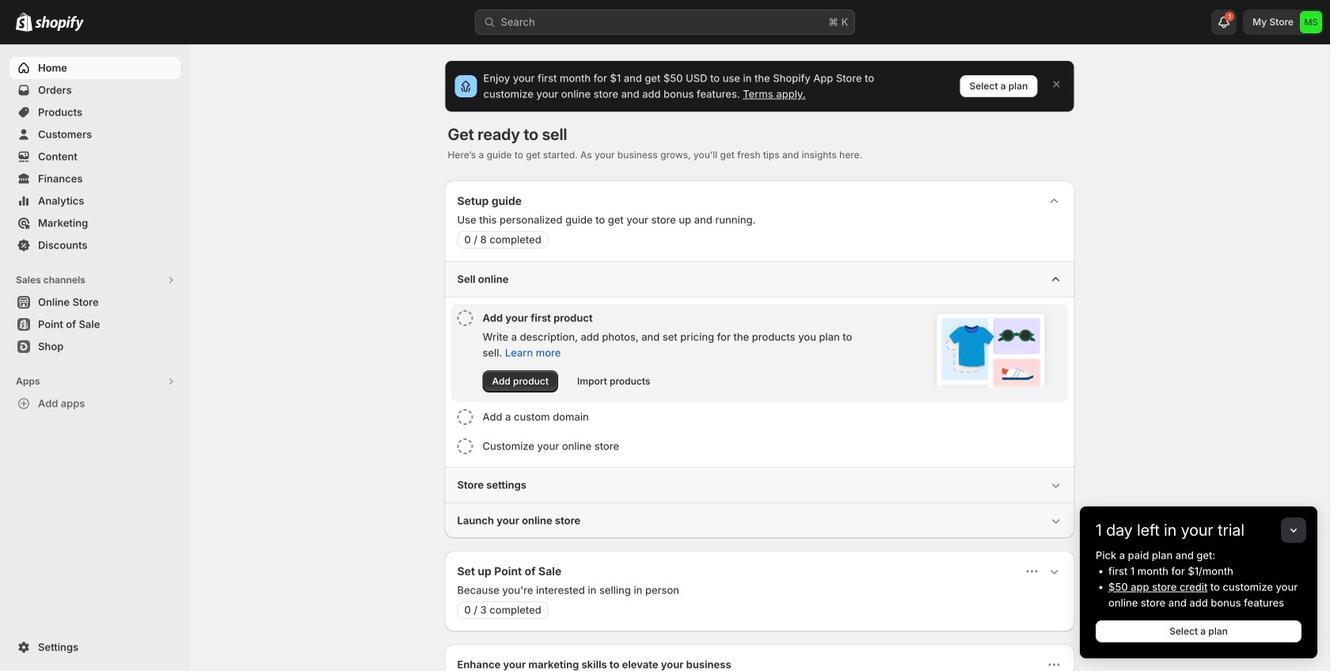Task type: vqa. For each thing, say whether or not it's contained in the screenshot.
Shopify IMAGE
yes



Task type: locate. For each thing, give the bounding box(es) containing it.
1 horizontal spatial shopify image
[[35, 16, 84, 31]]

setup guide region
[[445, 181, 1075, 538]]

add your first product group
[[451, 304, 1068, 402]]

mark add your first product as done image
[[457, 310, 473, 326]]

shopify image
[[16, 12, 32, 31], [35, 16, 84, 31]]

add a custom domain group
[[451, 403, 1068, 432]]

guide categories group
[[445, 261, 1075, 538]]



Task type: describe. For each thing, give the bounding box(es) containing it.
mark customize your online store as done image
[[457, 439, 473, 454]]

0 horizontal spatial shopify image
[[16, 12, 32, 31]]

mark add a custom domain as done image
[[457, 409, 473, 425]]

my store image
[[1300, 11, 1322, 33]]

sell online group
[[445, 261, 1075, 467]]

customize your online store group
[[451, 432, 1068, 461]]



